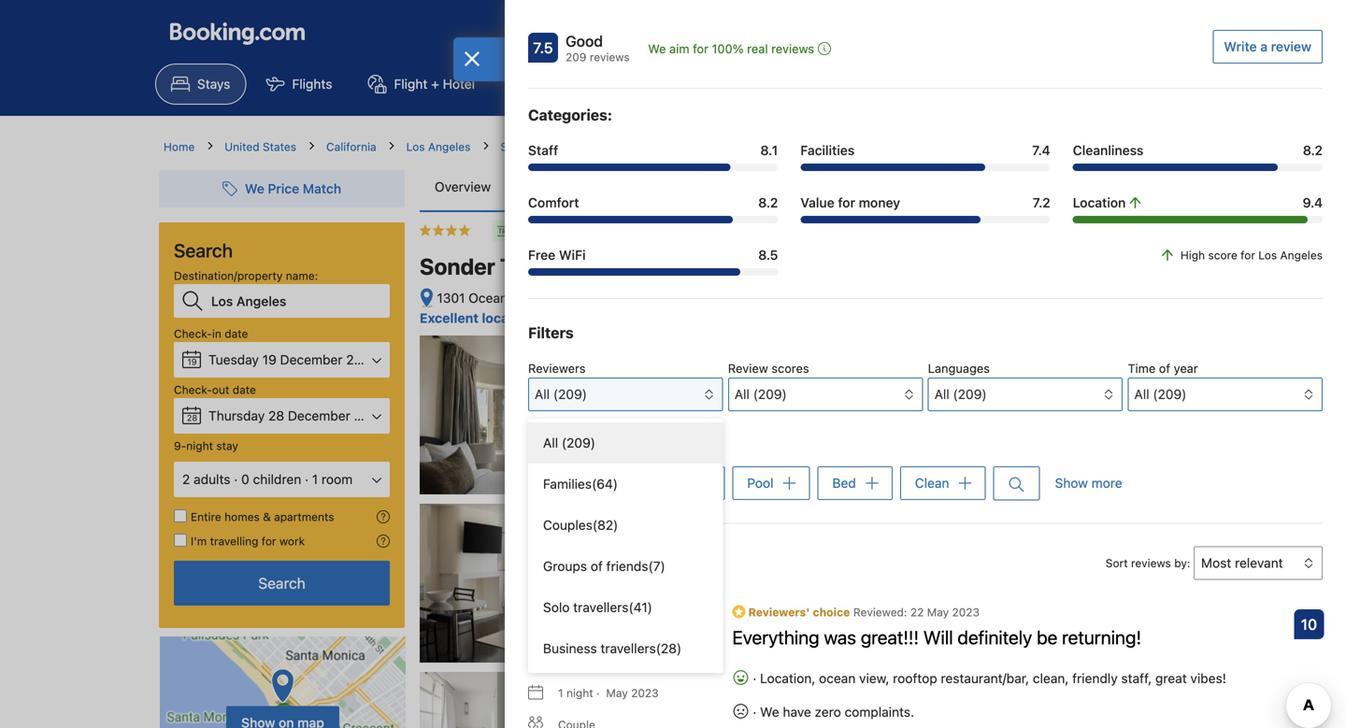 Task type: locate. For each thing, give the bounding box(es) containing it.
2 horizontal spatial all (209) button
[[1128, 378, 1324, 412]]

(209) inside all (209) link
[[562, 435, 596, 451]]

reviews
[[772, 42, 815, 56], [590, 51, 630, 64], [961, 179, 1007, 195], [1092, 375, 1132, 388], [575, 549, 631, 567], [1132, 557, 1172, 570]]

united for united kingdom
[[1028, 524, 1063, 537]]

of for year
[[1160, 362, 1171, 376]]

reviews left by:
[[1132, 557, 1172, 570]]

location up "couples"
[[543, 476, 595, 491]]

date right the out at left bottom
[[233, 383, 256, 397]]

travellers down 'groups of friends (7)'
[[574, 600, 629, 615]]

rated good element for right scored 7.5 element
[[952, 355, 1132, 377]]

reviews left year
[[1092, 375, 1132, 388]]

all left topic
[[543, 435, 558, 451]]

1 all (209) button from the left
[[728, 378, 924, 412]]

night right 1 on the left
[[567, 687, 594, 700]]

guest down "couples"
[[528, 549, 571, 567]]

0 vertical spatial 7.5
[[533, 39, 553, 57]]

0 horizontal spatial 8.2
[[759, 195, 779, 210]]

a inside button
[[1261, 39, 1268, 54]]

0 horizontal spatial scored 7.5 element
[[528, 33, 558, 63]]

search down work
[[258, 575, 306, 593]]

0 vertical spatial guest
[[922, 179, 957, 195]]

santa up 'show'
[[563, 290, 597, 306]]

flights
[[292, 76, 332, 92]]

reviews right the real
[[772, 42, 815, 56]]

0 vertical spatial free
[[516, 224, 540, 237]]

monica,
[[601, 290, 648, 306]]

1 horizontal spatial santa
[[563, 290, 597, 306]]

all (209) button for languages
[[928, 378, 1124, 412]]

1 horizontal spatial a
[[1261, 39, 1268, 54]]

1 horizontal spatial angeles
[[774, 140, 817, 153]]

0 horizontal spatial santa
[[501, 140, 531, 153]]

thursday
[[209, 408, 265, 424]]

1 horizontal spatial of
[[1160, 362, 1171, 376]]

info
[[521, 179, 544, 195]]

december for 28
[[288, 408, 351, 424]]

for for high score for los angeles
[[1241, 249, 1256, 262]]

good 209 reviews left year
[[1068, 357, 1132, 388]]

in
[[212, 327, 222, 340]]

i'm travelling for work
[[191, 535, 305, 548]]

states inside 1301 ocean avenue, santa monica, los angeles, 90401, united states – excellent location - show map
[[822, 290, 860, 306]]

entire homes & apartments
[[191, 511, 334, 524]]

couples
[[543, 518, 593, 533]]

(209) down reviewers
[[554, 387, 587, 402]]

1 horizontal spatial sonder
[[602, 140, 640, 153]]

1 vertical spatial search
[[258, 575, 306, 593]]

0 vertical spatial good
[[566, 32, 603, 50]]

all down time
[[1135, 387, 1150, 402]]

we aim for 100% real reviews button
[[648, 39, 832, 58]]

zero
[[815, 705, 842, 720]]

3 all (209) button from the left
[[1128, 378, 1324, 412]]

reviews inside "we aim for 100% real reviews" 'button'
[[772, 42, 815, 56]]

all (209) inside dropdown button
[[535, 387, 587, 402]]

good for right scored 7.5 element
[[1094, 357, 1132, 375]]

for left work
[[262, 535, 276, 548]]

1 horizontal spatial may
[[928, 606, 949, 619]]

couples (82)
[[543, 518, 619, 533]]

united right home
[[225, 140, 260, 153]]

a left topic
[[567, 435, 574, 449]]

good 209 reviews for rated good element for top scored 7.5 element
[[566, 32, 630, 64]]

0 horizontal spatial states
[[263, 140, 297, 153]]

guest down facilities 7.4 meter
[[922, 179, 957, 195]]

1 vertical spatial 8.2
[[759, 195, 779, 210]]

view,
[[860, 671, 890, 686]]

of left friends
[[591, 559, 603, 574]]

2 horizontal spatial united
[[1028, 524, 1063, 537]]

1 horizontal spatial the
[[643, 140, 663, 153]]

for inside search section
[[262, 535, 276, 548]]

1 vertical spatial good
[[1094, 357, 1132, 375]]

location
[[482, 311, 534, 326]]

free down taxi on the top left of the page
[[528, 247, 556, 263]]

all for reviewers
[[535, 387, 550, 402]]

all for time of year
[[1135, 387, 1150, 402]]

1 vertical spatial good 209 reviews
[[1068, 357, 1132, 388]]

location down cleanliness
[[1073, 195, 1126, 210]]

all (209) down reviewers
[[535, 387, 587, 402]]

check- up tuesday at left
[[174, 327, 212, 340]]

1 vertical spatial date
[[233, 383, 256, 397]]

· left have
[[753, 705, 757, 720]]

1 horizontal spatial location
[[1073, 195, 1126, 210]]

0 vertical spatial location
[[1073, 195, 1126, 210]]

december down tuesday 19 december 2023
[[288, 408, 351, 424]]

travellers down (41)
[[601, 641, 656, 657]]

the fine print link
[[796, 163, 907, 211]]

show
[[547, 311, 581, 326]]

1 check- from the top
[[174, 327, 212, 340]]

reviewed: 22 may 2023
[[854, 606, 980, 619]]

1 vertical spatial 7.5
[[1144, 364, 1164, 381]]

sonder for sonder the beacon
[[420, 253, 496, 280]]

0 horizontal spatial location
[[543, 476, 595, 491]]

0 horizontal spatial 209
[[566, 51, 587, 64]]

-
[[537, 311, 543, 326]]

1 horizontal spatial states
[[822, 290, 860, 306]]

1 horizontal spatial search
[[258, 575, 306, 593]]

santa inside 1301 ocean avenue, santa monica, los angeles, 90401, united states – excellent location - show map
[[563, 290, 597, 306]]

1 horizontal spatial we
[[761, 705, 780, 720]]

guest inside the guest reviews (209) link
[[922, 179, 957, 195]]

click to open map view image
[[420, 288, 434, 309]]

print
[[864, 179, 892, 195]]

1 horizontal spatial 8.2
[[1304, 143, 1324, 158]]

travellers
[[574, 600, 629, 615], [601, 641, 656, 657]]

1 vertical spatial &
[[263, 511, 271, 524]]

(209) down languages
[[954, 387, 987, 402]]

united right 90401,
[[778, 290, 818, 306]]

1 vertical spatial beacon
[[545, 253, 624, 280]]

1 vertical spatial united
[[778, 290, 818, 306]]

angeles
[[428, 140, 471, 153], [774, 140, 817, 153], [1281, 249, 1324, 262]]

1 horizontal spatial rated good element
[[952, 355, 1132, 377]]

0 vertical spatial united
[[225, 140, 260, 153]]

good left year
[[1094, 357, 1132, 375]]

0 vertical spatial beacon
[[667, 140, 706, 153]]

1 vertical spatial rated good element
[[952, 355, 1132, 377]]

all (209) button down languages
[[928, 378, 1124, 412]]

friendly
[[1073, 671, 1118, 686]]

staff,
[[1122, 671, 1153, 686]]

7.4
[[1033, 143, 1051, 158]]

groups
[[543, 559, 587, 574]]

0 horizontal spatial we
[[648, 42, 666, 56]]

· right 1 on the left
[[597, 687, 600, 700]]

united left kingdom
[[1028, 524, 1063, 537]]

all down review
[[735, 387, 750, 402]]

santa inside santa monica link
[[501, 140, 531, 153]]

comfort 8.2 meter
[[528, 216, 779, 224]]

8.2 for cleanliness
[[1304, 143, 1324, 158]]

angeles up overview
[[428, 140, 471, 153]]

cleanliness 8.2 meter
[[1073, 164, 1324, 171]]

(28)
[[656, 641, 682, 657]]

flight
[[394, 76, 428, 92]]

all for languages
[[935, 387, 950, 402]]

for right 'score'
[[1241, 249, 1256, 262]]

night left 'stay'
[[186, 440, 213, 453]]

·
[[753, 671, 757, 686], [597, 687, 600, 700], [753, 705, 757, 720]]

209 up rentals
[[566, 51, 587, 64]]

the up value
[[811, 179, 834, 195]]

night for 9-
[[186, 440, 213, 453]]

(209) down the review scores
[[754, 387, 787, 402]]

7.5 left year
[[1144, 364, 1164, 381]]

sonder
[[602, 140, 640, 153], [420, 253, 496, 280]]

7.5 up car at left top
[[533, 39, 553, 57]]

sonder up staff 8.1 meter on the top of page
[[602, 140, 640, 153]]

0 vertical spatial travellers
[[574, 600, 629, 615]]

pool
[[748, 476, 774, 491]]

staff
[[528, 143, 559, 158]]

all (209) button down scores
[[728, 378, 924, 412]]

the up staff 8.1 meter on the top of page
[[643, 140, 663, 153]]

santa left monica
[[501, 140, 531, 153]]

sort
[[1106, 557, 1129, 570]]

all (209)
[[535, 387, 587, 402], [735, 387, 787, 402], [935, 387, 987, 402], [1135, 387, 1187, 402], [543, 435, 596, 451]]

we inside 'button'
[[648, 42, 666, 56]]

united inside 1301 ocean avenue, santa monica, los angeles, 90401, united states – excellent location - show map
[[778, 290, 818, 306]]

los
[[407, 140, 425, 153], [752, 140, 771, 153], [1259, 249, 1278, 262], [652, 290, 673, 306]]

reviewed:
[[854, 606, 908, 619]]

0 horizontal spatial the
[[500, 253, 540, 280]]

free
[[516, 224, 540, 237], [528, 247, 556, 263]]

search
[[624, 435, 662, 449]]

& right homes
[[263, 511, 271, 524]]

2 horizontal spatial the
[[811, 179, 834, 195]]

1 vertical spatial guest
[[528, 549, 571, 567]]

sonder up the 1301
[[420, 253, 496, 280]]

free left taxi on the top left of the page
[[516, 224, 540, 237]]

1 vertical spatial a
[[567, 435, 574, 449]]

free for free taxi available
[[516, 224, 540, 237]]

all (209) down time of year
[[1135, 387, 1187, 402]]

be
[[1037, 627, 1058, 648]]

0 horizontal spatial guest
[[528, 549, 571, 567]]

united for united states
[[225, 140, 260, 153]]

0 horizontal spatial a
[[567, 435, 574, 449]]

1 horizontal spatial good 209 reviews
[[1068, 357, 1132, 388]]

i'm
[[191, 535, 207, 548]]

1 vertical spatial check-
[[174, 383, 212, 397]]

0 horizontal spatial 7.5
[[533, 39, 553, 57]]

all down reviewers
[[535, 387, 550, 402]]

flight + hotel
[[394, 76, 475, 92]]

1 vertical spatial 209
[[1068, 375, 1089, 388]]

2023 for tuesday 19 december 2023
[[346, 352, 378, 368]]

1 horizontal spatial united
[[778, 290, 818, 306]]

reviews up rentals
[[590, 51, 630, 64]]

0 vertical spatial good 209 reviews
[[566, 32, 630, 64]]

(209) for reviewers
[[554, 387, 587, 402]]

date right in in the left of the page
[[225, 327, 248, 340]]

0 horizontal spatial night
[[186, 440, 213, 453]]

a right write
[[1261, 39, 1268, 54]]

8.2 up 9.4
[[1304, 143, 1324, 158]]

scored 10 element
[[1295, 610, 1325, 640]]

19 right tuesday at left
[[263, 352, 277, 368]]

states
[[263, 140, 297, 153], [822, 290, 860, 306]]

2 check- from the top
[[174, 383, 212, 397]]

0 vertical spatial santa
[[501, 140, 531, 153]]

all down languages
[[935, 387, 950, 402]]

0 vertical spatial december
[[280, 352, 343, 368]]

28 up the 9-night stay
[[187, 413, 198, 423]]

angeles down 9.4
[[1281, 249, 1324, 262]]

house rules link
[[694, 163, 796, 211]]

night inside search section
[[186, 440, 213, 453]]

209 left time
[[1068, 375, 1089, 388]]

hotel
[[443, 76, 475, 92]]

rated good element for top scored 7.5 element
[[566, 30, 630, 52]]

free wifi 8.5 meter
[[528, 268, 779, 276]]

(usa)
[[820, 140, 851, 153]]

check- down tuesday at left
[[174, 383, 212, 397]]

cruises
[[664, 76, 710, 92]]

1 vertical spatial free
[[528, 247, 556, 263]]

los angeles link
[[407, 138, 471, 155]]

1 vertical spatial sonder
[[420, 253, 496, 280]]

(209) for time of year
[[1154, 387, 1187, 402]]

overview
[[435, 179, 491, 195]]

the up avenue,
[[500, 253, 540, 280]]

90401,
[[733, 290, 775, 306]]

taxis
[[945, 76, 973, 92]]

(209)
[[1010, 179, 1044, 195], [554, 387, 587, 402], [754, 387, 787, 402], [954, 387, 987, 402], [1154, 387, 1187, 402], [562, 435, 596, 451]]

(209) left to
[[562, 435, 596, 451]]

of
[[1160, 362, 1171, 376], [591, 559, 603, 574]]

& up the comfort
[[547, 179, 557, 195]]

1 vertical spatial the
[[811, 179, 834, 195]]

prices
[[560, 179, 597, 195]]

scored 7.5 element
[[528, 33, 558, 63], [1139, 357, 1169, 387]]

1 vertical spatial december
[[288, 408, 351, 424]]

night
[[186, 440, 213, 453], [567, 687, 594, 700]]

wifi
[[559, 247, 586, 263]]

house rules
[[709, 179, 781, 195]]

1 vertical spatial of
[[591, 559, 603, 574]]

rules
[[752, 179, 781, 195]]

1 horizontal spatial good
[[1094, 357, 1132, 375]]

1 vertical spatial night
[[567, 687, 594, 700]]

write a review button
[[1213, 30, 1324, 64]]

1 vertical spatial travellers
[[601, 641, 656, 657]]

0 vertical spatial we
[[648, 42, 666, 56]]

we left aim
[[648, 42, 666, 56]]

(209) inside all (209) dropdown button
[[554, 387, 587, 402]]

los down free wifi 8.5 meter in the top of the page
[[652, 290, 673, 306]]

0 vertical spatial may
[[928, 606, 949, 619]]

scored 7.5 element up car at left top
[[528, 33, 558, 63]]

good 209 reviews for right scored 7.5 element's rated good element
[[1068, 357, 1132, 388]]

1 vertical spatial ·
[[597, 687, 600, 700]]

2 all (209) button from the left
[[928, 378, 1124, 412]]

1 horizontal spatial night
[[567, 687, 594, 700]]

december up 'thursday 28 december 2023'
[[280, 352, 343, 368]]

map
[[584, 311, 612, 326]]

0 horizontal spatial united
[[225, 140, 260, 153]]

all (209) up families
[[543, 435, 596, 451]]

good up rentals
[[566, 32, 603, 50]]

1 vertical spatial scored 7.5 element
[[1139, 357, 1169, 387]]

1 horizontal spatial 7.5
[[1144, 364, 1164, 381]]

ocean
[[469, 290, 508, 306]]

0 vertical spatial ·
[[753, 671, 757, 686]]

los right "(hotel),"
[[752, 140, 771, 153]]

great!!!
[[861, 627, 919, 648]]

tuesday 19 december 2023
[[209, 352, 378, 368]]

beacon down available
[[545, 253, 624, 280]]

9-
[[174, 440, 186, 453]]

rated good element
[[566, 30, 630, 52], [952, 355, 1132, 377]]

all (209) down languages
[[935, 387, 987, 402]]

0 vertical spatial the
[[643, 140, 663, 153]]

2 vertical spatial the
[[500, 253, 540, 280]]

will
[[924, 627, 954, 648]]

states left –
[[822, 290, 860, 306]]

all (209) button down year
[[1128, 378, 1324, 412]]

for right aim
[[693, 42, 709, 56]]

groups of friends (7)
[[543, 559, 666, 574]]

for inside 'button'
[[693, 42, 709, 56]]

clean
[[916, 476, 950, 491]]

0 horizontal spatial may
[[606, 687, 628, 700]]

all (209) down the review scores
[[735, 387, 787, 402]]

0 vertical spatial &
[[547, 179, 557, 195]]

search up destination/property
[[174, 239, 233, 261]]

· left location,
[[753, 671, 757, 686]]

0 horizontal spatial of
[[591, 559, 603, 574]]

bed
[[833, 476, 857, 491]]

destination/property name:
[[174, 269, 318, 282]]

2023
[[346, 352, 378, 368], [354, 408, 386, 424], [953, 606, 980, 619], [631, 687, 659, 700]]

good 209 reviews up rentals
[[566, 32, 630, 64]]

8.2
[[1304, 143, 1324, 158], [759, 195, 779, 210]]

0 vertical spatial night
[[186, 440, 213, 453]]

0 vertical spatial search
[[174, 239, 233, 261]]

we left have
[[761, 705, 780, 720]]

of left year
[[1160, 362, 1171, 376]]

may down business travellers (28)
[[606, 687, 628, 700]]

0 vertical spatial check-
[[174, 327, 212, 340]]

28 right thursday at the bottom left of the page
[[268, 408, 284, 424]]

8.2 down rules
[[759, 195, 779, 210]]

(209) up the 7.2
[[1010, 179, 1044, 195]]

0 vertical spatial a
[[1261, 39, 1268, 54]]

1 horizontal spatial 209
[[1068, 375, 1089, 388]]

scored 7.5 element left year
[[1139, 357, 1169, 387]]

may right the 22 at right bottom
[[928, 606, 949, 619]]

(209) for languages
[[954, 387, 987, 402]]

travellers for (28)
[[601, 641, 656, 657]]

0 horizontal spatial all (209) button
[[728, 378, 924, 412]]

1 vertical spatial santa
[[563, 290, 597, 306]]

all (209) for review scores
[[735, 387, 787, 402]]

(209) down time of year
[[1154, 387, 1187, 402]]

flights link
[[250, 64, 348, 105]]

states down flights link
[[263, 140, 297, 153]]

reviews down facilities 7.4 meter
[[961, 179, 1007, 195]]

2023 for reviewed: 22 may 2023
[[953, 606, 980, 619]]

all (209) button for review scores
[[728, 378, 924, 412]]

0 vertical spatial sonder
[[602, 140, 640, 153]]

beacon for sonder the beacon
[[545, 253, 624, 280]]

attractions link
[[730, 64, 854, 105]]

19 down check-in date
[[187, 357, 197, 367]]

0 vertical spatial 8.2
[[1304, 143, 1324, 158]]

· for · we have zero complaints.
[[753, 705, 757, 720]]

check- for out
[[174, 383, 212, 397]]

show
[[1056, 476, 1089, 491]]

more
[[1092, 476, 1123, 491]]

0 horizontal spatial sonder
[[420, 253, 496, 280]]

definitely
[[958, 627, 1033, 648]]

available
[[565, 224, 611, 237]]

beacon up staff 8.1 meter on the top of page
[[667, 140, 706, 153]]

united inside 'united states' link
[[225, 140, 260, 153]]

home
[[164, 140, 195, 153]]

2023 for thursday 28 december 2023
[[354, 408, 386, 424]]

all inside dropdown button
[[535, 387, 550, 402]]

stays
[[197, 76, 231, 92]]

deals
[[855, 140, 883, 153]]

0 horizontal spatial 28
[[187, 413, 198, 423]]

show more
[[1056, 476, 1123, 491]]

for down "fine"
[[838, 195, 856, 210]]

0 vertical spatial 209
[[566, 51, 587, 64]]

2 vertical spatial ·
[[753, 705, 757, 720]]

(82)
[[593, 518, 619, 533]]

tuesday
[[209, 352, 259, 368]]

1 horizontal spatial all (209) button
[[928, 378, 1124, 412]]

0 horizontal spatial good 209 reviews
[[566, 32, 630, 64]]

angeles left (usa)
[[774, 140, 817, 153]]



Task type: vqa. For each thing, say whether or not it's contained in the screenshot.
3rd Free cancellation from right
no



Task type: describe. For each thing, give the bounding box(es) containing it.
1
[[558, 687, 564, 700]]

0 horizontal spatial 19
[[187, 357, 197, 367]]

scores
[[772, 362, 810, 376]]

all (209) link
[[528, 423, 723, 464]]

1 horizontal spatial 28
[[268, 408, 284, 424]]

categories:
[[528, 106, 613, 124]]

all (209) for time of year
[[1135, 387, 1187, 402]]

airport
[[900, 76, 941, 92]]

car rentals
[[537, 76, 603, 92]]

search inside search button
[[258, 575, 306, 593]]

· we have zero complaints.
[[750, 705, 915, 720]]

(209) inside the guest reviews (209) link
[[1010, 179, 1044, 195]]

1 horizontal spatial scored 7.5 element
[[1139, 357, 1169, 387]]

avenue,
[[511, 290, 559, 306]]

all (209) button
[[528, 378, 723, 412]]

0 vertical spatial scored 7.5 element
[[528, 33, 558, 63]]

value for money 7.2 meter
[[801, 216, 1051, 224]]

show more button
[[1056, 467, 1123, 501]]

location 9.4 meter
[[1073, 216, 1324, 224]]

all (209) for languages
[[935, 387, 987, 402]]

united states link
[[225, 138, 297, 155]]

the for sonder the beacon
[[500, 253, 540, 280]]

1301 ocean avenue, santa monica, los angeles, 90401, united states – excellent location - show map
[[420, 290, 871, 326]]

stay
[[216, 440, 238, 453]]

date for check-out date
[[233, 383, 256, 397]]

guest reviews
[[528, 549, 631, 567]]

a for review
[[1261, 39, 1268, 54]]

united states
[[225, 140, 297, 153]]

1 vertical spatial we
[[761, 705, 780, 720]]

–
[[864, 290, 871, 306]]

all (209) for reviewers
[[535, 387, 587, 402]]

friends
[[607, 559, 649, 574]]

los right 'score'
[[1259, 249, 1278, 262]]

angeles,
[[677, 290, 729, 306]]

filters
[[528, 324, 574, 342]]

1 horizontal spatial 19
[[263, 352, 277, 368]]

check- for in
[[174, 327, 212, 340]]

thursday 28 december 2023
[[209, 408, 386, 424]]

0 horizontal spatial angeles
[[428, 140, 471, 153]]

overview link
[[420, 163, 506, 211]]

rooftop
[[893, 671, 938, 686]]

check-in date
[[174, 327, 248, 340]]

guest for guest reviews (209)
[[922, 179, 957, 195]]

apartments
[[274, 511, 334, 524]]

kingdom
[[1066, 524, 1113, 537]]

reviews:
[[665, 435, 712, 449]]

staff 8.1 meter
[[528, 164, 779, 171]]

of for friends
[[591, 559, 603, 574]]

free wifi
[[528, 247, 586, 263]]

guest for guest reviews
[[528, 549, 571, 567]]

high score for los angeles
[[1181, 249, 1324, 262]]

(41)
[[629, 600, 653, 615]]

to
[[609, 435, 621, 449]]

restaurant/bar,
[[941, 671, 1030, 686]]

the inside the fine print link
[[811, 179, 834, 195]]

travellers for (41)
[[574, 600, 629, 615]]

9-night stay
[[174, 440, 238, 453]]

los inside 1301 ocean avenue, santa monica, los angeles, 90401, united states – excellent location - show map
[[652, 290, 673, 306]]

was
[[824, 627, 857, 648]]

returning!
[[1063, 627, 1142, 648]]

time of year
[[1128, 362, 1199, 376]]

+
[[431, 76, 439, 92]]

sonder the beacon
[[420, 253, 624, 280]]

& inside search section
[[263, 511, 271, 524]]

reviewers' choice
[[746, 606, 851, 619]]

date for check-in date
[[225, 327, 248, 340]]

for for i'm travelling for work
[[262, 535, 276, 548]]

· for · location, ocean view, rooftop restaurant/bar, clean, friendly staff, great vibes!
[[753, 671, 757, 686]]

0 horizontal spatial search
[[174, 239, 233, 261]]

states inside 'united states' link
[[263, 140, 297, 153]]

· location, ocean view, rooftop restaurant/bar, clean, friendly staff, great vibes!
[[750, 671, 1227, 686]]

22
[[911, 606, 924, 619]]

facilities 7.4 meter
[[801, 164, 1051, 171]]

guest reviews (209) link
[[907, 163, 1059, 211]]

facilities
[[801, 143, 855, 158]]

languages
[[928, 362, 990, 376]]

review categories element
[[528, 104, 613, 126]]

all for review scores
[[735, 387, 750, 402]]

airport taxis link
[[858, 64, 989, 105]]

reviews down (82)
[[575, 549, 631, 567]]

business travellers (28)
[[543, 641, 682, 657]]

cleanliness
[[1073, 143, 1144, 158]]

1301
[[437, 290, 465, 306]]

reviews inside the guest reviews (209) link
[[961, 179, 1007, 195]]

1 vertical spatial location
[[543, 476, 595, 491]]

los angeles
[[407, 140, 471, 153]]

10
[[1302, 616, 1318, 634]]

out
[[212, 383, 229, 397]]

aim
[[670, 42, 690, 56]]

by:
[[1175, 557, 1191, 570]]

9.4
[[1303, 195, 1324, 210]]

1 vertical spatial may
[[606, 687, 628, 700]]

business
[[543, 641, 597, 657]]

scored 9.4 element
[[1139, 568, 1169, 598]]

united kingdom
[[1028, 524, 1113, 537]]

for for we aim for 100% real reviews
[[693, 42, 709, 56]]

brianna
[[566, 604, 615, 619]]

entire
[[191, 511, 221, 524]]

name:
[[286, 269, 318, 282]]

value for money
[[801, 195, 901, 210]]

previous image
[[939, 446, 950, 458]]

all (209) button for time of year
[[1128, 378, 1324, 412]]

free for free wifi
[[528, 247, 556, 263]]

2 horizontal spatial angeles
[[1281, 249, 1324, 262]]

december for 19
[[280, 352, 343, 368]]

the for sonder the beacon (hotel), los angeles (usa) deals
[[643, 140, 663, 153]]

info & prices link
[[506, 163, 612, 211]]

booking.com image
[[170, 22, 305, 45]]

good for top scored 7.5 element
[[566, 32, 603, 50]]

100%
[[712, 42, 744, 56]]

homes
[[225, 511, 260, 524]]

reviewers'
[[749, 606, 810, 619]]

car rentals link
[[495, 64, 619, 105]]

los up overview link on the top left
[[407, 140, 425, 153]]

8.5
[[759, 247, 779, 263]]

(209) for review scores
[[754, 387, 787, 402]]

monica
[[534, 140, 572, 153]]

sort reviews by:
[[1106, 557, 1191, 570]]

7.5 for right scored 7.5 element
[[1144, 364, 1164, 381]]

search button
[[174, 561, 390, 606]]

7.5 for top scored 7.5 element
[[533, 39, 553, 57]]

excellent
[[420, 311, 479, 326]]

stays link
[[155, 64, 246, 105]]

airport taxis
[[900, 76, 973, 92]]

vibes!
[[1191, 671, 1227, 686]]

sonder for sonder the beacon (hotel), los angeles (usa) deals
[[602, 140, 640, 153]]

close image
[[464, 51, 481, 66]]

beacon for sonder the beacon (hotel), los angeles (usa) deals
[[667, 140, 706, 153]]

topic
[[577, 435, 606, 449]]

search section
[[152, 155, 412, 729]]

8.2 for comfort
[[759, 195, 779, 210]]

a for topic
[[567, 435, 574, 449]]

filter reviews region
[[528, 322, 1324, 673]]

night for 1
[[567, 687, 594, 700]]

fine
[[838, 179, 860, 195]]

money
[[859, 195, 901, 210]]

& inside info & prices link
[[547, 179, 557, 195]]

choice
[[813, 606, 851, 619]]

7.2
[[1033, 195, 1051, 210]]

sonder the beacon (hotel), los angeles (usa) deals link
[[602, 140, 883, 153]]

rentals
[[562, 76, 603, 92]]



